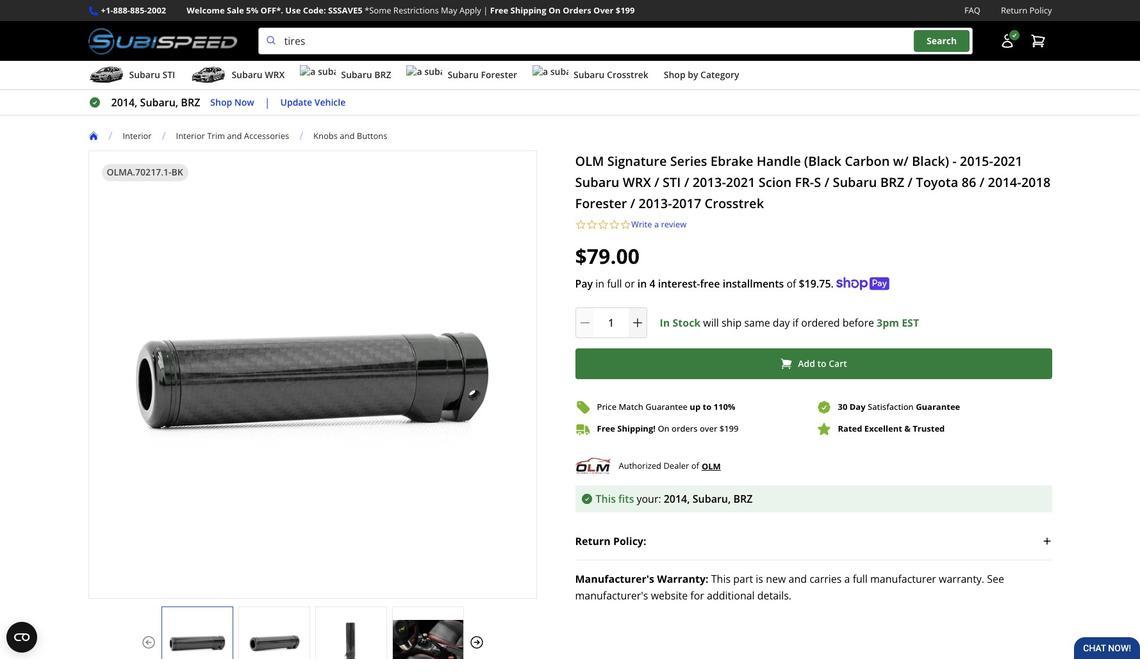 Task type: vqa. For each thing, say whether or not it's contained in the screenshot.
the bottommost shop
yes



Task type: locate. For each thing, give the bounding box(es) containing it.
0 vertical spatial shop
[[664, 69, 686, 81]]

2015-
[[960, 153, 994, 170]]

part
[[734, 572, 753, 586]]

0 vertical spatial 2014,
[[111, 96, 137, 110]]

empty star image
[[609, 219, 620, 231]]

fits
[[619, 492, 634, 506]]

manufacturer's warranty:
[[575, 572, 709, 586]]

subaru right a subaru crosstrek thumbnail image
[[574, 69, 605, 81]]

empty star image
[[575, 219, 587, 231], [587, 219, 598, 231], [598, 219, 609, 231], [620, 219, 632, 231]]

and inside this part is new and carries a full manufacturer warranty. see manufacturer's website for additional details.
[[789, 572, 807, 586]]

0 horizontal spatial 2014,
[[111, 96, 137, 110]]

guarantee up "free shipping! on orders over $199"
[[646, 401, 688, 413]]

0 horizontal spatial $199
[[616, 4, 635, 16]]

1 horizontal spatial forester
[[575, 195, 627, 212]]

satisfaction
[[868, 401, 914, 413]]

increment image
[[631, 316, 644, 329]]

shop inside dropdown button
[[664, 69, 686, 81]]

brz inside 'olm signature series ebrake handle (black carbon w/ black) - 2015-2021 subaru wrx / sti / 2013-2021 scion fr-s / subaru brz / toyota 86 / 2014-2018 forester / 2013-2017 crosstrek'
[[881, 174, 905, 191]]

review
[[661, 219, 687, 230]]

1 horizontal spatial wrx
[[623, 174, 651, 191]]

1 horizontal spatial this
[[712, 572, 731, 586]]

| right the now
[[265, 96, 270, 110]]

0 horizontal spatial of
[[692, 460, 699, 472]]

trim
[[207, 130, 225, 141]]

/ right home image
[[109, 129, 112, 143]]

1 horizontal spatial 2013-
[[693, 174, 726, 191]]

for
[[691, 589, 705, 603]]

0 vertical spatial forester
[[481, 69, 517, 81]]

on left orders
[[549, 4, 561, 16]]

pay
[[575, 277, 593, 291]]

2021 up 2014-
[[994, 153, 1023, 170]]

ebrake
[[711, 153, 754, 170]]

1 horizontal spatial |
[[484, 4, 488, 16]]

subaru sti button
[[88, 64, 175, 89]]

1 vertical spatial crosstrek
[[705, 195, 764, 212]]

crosstrek down the search input field
[[607, 69, 649, 81]]

1 horizontal spatial sti
[[663, 174, 681, 191]]

2013-
[[693, 174, 726, 191], [639, 195, 672, 212]]

0 horizontal spatial olm
[[575, 153, 604, 170]]

0 horizontal spatial forester
[[481, 69, 517, 81]]

1 horizontal spatial guarantee
[[916, 401, 961, 413]]

a right write
[[655, 219, 659, 230]]

0 vertical spatial crosstrek
[[607, 69, 649, 81]]

black)
[[912, 153, 950, 170]]

0 horizontal spatial wrx
[[265, 69, 285, 81]]

1 horizontal spatial interior
[[176, 130, 205, 141]]

1 horizontal spatial full
[[853, 572, 868, 586]]

$199 right over
[[720, 423, 739, 435]]

0 vertical spatial this
[[596, 492, 616, 506]]

1 horizontal spatial to
[[818, 358, 827, 370]]

0 horizontal spatial crosstrek
[[607, 69, 649, 81]]

wrx inside 'olm signature series ebrake handle (black carbon w/ black) - 2015-2021 subaru wrx / sti / 2013-2021 scion fr-s / subaru brz / toyota 86 / 2014-2018 forester / 2013-2017 crosstrek'
[[623, 174, 651, 191]]

subaru right a subaru forester thumbnail image
[[448, 69, 479, 81]]

$199 right over at the right of page
[[616, 4, 635, 16]]

1 vertical spatial this
[[712, 572, 731, 586]]

subaru brz button
[[300, 64, 391, 89]]

0 horizontal spatial and
[[227, 130, 242, 141]]

0 horizontal spatial sti
[[163, 69, 175, 81]]

this
[[596, 492, 616, 506], [712, 572, 731, 586]]

0 vertical spatial sti
[[163, 69, 175, 81]]

1 vertical spatial 2013-
[[639, 195, 672, 212]]

shop left by
[[664, 69, 686, 81]]

1 vertical spatial free
[[597, 423, 615, 435]]

off*.
[[261, 4, 283, 16]]

0 horizontal spatial on
[[549, 4, 561, 16]]

1 vertical spatial wrx
[[623, 174, 651, 191]]

2013- up write a review
[[639, 195, 672, 212]]

guarantee up 'trusted'
[[916, 401, 961, 413]]

1 horizontal spatial of
[[787, 277, 797, 291]]

details.
[[758, 589, 792, 603]]

of
[[787, 277, 797, 291], [692, 460, 699, 472]]

write a review
[[632, 219, 687, 230]]

on left the orders
[[658, 423, 670, 435]]

will
[[704, 316, 719, 330]]

2 horizontal spatial and
[[789, 572, 807, 586]]

interior
[[123, 130, 152, 141], [176, 130, 205, 141]]

this fits your: 2014, subaru, brz
[[596, 492, 753, 506]]

return left the policy:
[[575, 534, 611, 549]]

1 horizontal spatial olm
[[702, 461, 721, 472]]

0 horizontal spatial in
[[596, 277, 605, 291]]

subaru, down subaru sti
[[140, 96, 178, 110]]

ordered
[[802, 316, 840, 330]]

welcome sale 5% off*. use code: sssave5
[[187, 4, 363, 16]]

0 horizontal spatial free
[[490, 4, 509, 16]]

free
[[700, 277, 720, 291]]

excellent
[[865, 423, 903, 435]]

1 vertical spatial |
[[265, 96, 270, 110]]

to inside add to cart button
[[818, 358, 827, 370]]

1 vertical spatial olm
[[702, 461, 721, 472]]

shop left the now
[[211, 96, 232, 108]]

0 horizontal spatial full
[[607, 277, 622, 291]]

olm left signature
[[575, 153, 604, 170]]

0 vertical spatial subaru,
[[140, 96, 178, 110]]

shop pay image
[[837, 277, 890, 290]]

1 vertical spatial full
[[853, 572, 868, 586]]

0 horizontal spatial shop
[[211, 96, 232, 108]]

and right knobs on the top left
[[340, 130, 355, 141]]

1 vertical spatial 2021
[[726, 174, 756, 191]]

1 horizontal spatial return
[[1001, 4, 1028, 16]]

subaru
[[129, 69, 160, 81], [232, 69, 263, 81], [341, 69, 372, 81], [448, 69, 479, 81], [574, 69, 605, 81], [575, 174, 620, 191], [833, 174, 877, 191]]

0 vertical spatial olm
[[575, 153, 604, 170]]

by
[[688, 69, 698, 81]]

None number field
[[575, 308, 647, 338]]

/ down signature
[[655, 174, 660, 191]]

interior up olma.70217.1-
[[123, 130, 152, 141]]

2014, right your:
[[664, 492, 690, 506]]

this up additional
[[712, 572, 731, 586]]

and right trim
[[227, 130, 242, 141]]

full left or
[[607, 277, 622, 291]]

bk
[[171, 166, 183, 178]]

1 horizontal spatial a
[[845, 572, 850, 586]]

1 vertical spatial forester
[[575, 195, 627, 212]]

may
[[441, 4, 457, 16]]

of left olm link
[[692, 460, 699, 472]]

sti up 2017
[[663, 174, 681, 191]]

return left policy at right
[[1001, 4, 1028, 16]]

1 vertical spatial of
[[692, 460, 699, 472]]

1 vertical spatial $199
[[720, 423, 739, 435]]

return inside dropdown button
[[575, 534, 611, 549]]

return for return policy:
[[575, 534, 611, 549]]

olm inside 'olm signature series ebrake handle (black carbon w/ black) - 2015-2021 subaru wrx / sti / 2013-2021 scion fr-s / subaru brz / toyota 86 / 2014-2018 forester / 2013-2017 crosstrek'
[[575, 153, 604, 170]]

of left $19.75
[[787, 277, 797, 291]]

86
[[962, 174, 977, 191]]

signature
[[608, 153, 667, 170]]

manufacturer's
[[575, 589, 649, 603]]

0 vertical spatial to
[[818, 358, 827, 370]]

0 vertical spatial wrx
[[265, 69, 285, 81]]

0 vertical spatial 2021
[[994, 153, 1023, 170]]

interior for interior trim and accessories
[[176, 130, 205, 141]]

0 horizontal spatial guarantee
[[646, 401, 688, 413]]

a inside this part is new and carries a full manufacturer warranty. see manufacturer's website for additional details.
[[845, 572, 850, 586]]

this left "fits"
[[596, 492, 616, 506]]

2002
[[147, 4, 166, 16]]

0 horizontal spatial this
[[596, 492, 616, 506]]

sti up 2014, subaru, brz at the top left of the page
[[163, 69, 175, 81]]

0 vertical spatial return
[[1001, 4, 1028, 16]]

4
[[650, 277, 656, 291]]

this for fits
[[596, 492, 616, 506]]

see
[[987, 572, 1005, 586]]

welcome
[[187, 4, 225, 16]]

orders
[[672, 423, 698, 435]]

0 horizontal spatial interior
[[123, 130, 152, 141]]

2021
[[994, 153, 1023, 170], [726, 174, 756, 191]]

1 horizontal spatial 2014,
[[664, 492, 690, 506]]

olma.70217.1-
[[107, 166, 171, 178]]

/ right s
[[825, 174, 830, 191]]

1 horizontal spatial subaru,
[[693, 492, 731, 506]]

subaru, down olm link
[[693, 492, 731, 506]]

$19.75
[[799, 277, 831, 291]]

interior trim and accessories link
[[176, 130, 300, 141], [176, 130, 289, 141]]

add
[[798, 358, 815, 370]]

2021 down ebrake
[[726, 174, 756, 191]]

1 vertical spatial 2014,
[[664, 492, 690, 506]]

2014, down "subaru sti" dropdown button
[[111, 96, 137, 110]]

in right pay
[[596, 277, 605, 291]]

subaru wrx
[[232, 69, 285, 81]]

olm right dealer
[[702, 461, 721, 472]]

in stock will ship same day if ordered before 3pm est
[[660, 316, 920, 330]]

0 vertical spatial 2013-
[[693, 174, 726, 191]]

wrx
[[265, 69, 285, 81], [623, 174, 651, 191]]

free right apply at the top left of page
[[490, 4, 509, 16]]

olm
[[575, 153, 604, 170], [702, 461, 721, 472]]

s
[[814, 174, 821, 191]]

2014,
[[111, 96, 137, 110], [664, 492, 690, 506]]

subaru up vehicle
[[341, 69, 372, 81]]

0 vertical spatial full
[[607, 277, 622, 291]]

| right apply at the top left of page
[[484, 4, 488, 16]]

subaru for subaru forester
[[448, 69, 479, 81]]

trusted
[[913, 423, 945, 435]]

this inside this part is new and carries a full manufacturer warranty. see manufacturer's website for additional details.
[[712, 572, 731, 586]]

before
[[843, 316, 875, 330]]

a subaru sti thumbnail image image
[[88, 65, 124, 85]]

a
[[655, 219, 659, 230], [845, 572, 850, 586]]

1 vertical spatial to
[[703, 401, 712, 413]]

1 horizontal spatial in
[[638, 277, 647, 291]]

crosstrek down ebrake
[[705, 195, 764, 212]]

1 vertical spatial return
[[575, 534, 611, 549]]

2017
[[672, 195, 702, 212]]

1 vertical spatial shop
[[211, 96, 232, 108]]

write
[[632, 219, 652, 230]]

interior left trim
[[176, 130, 205, 141]]

a right carries
[[845, 572, 850, 586]]

1 horizontal spatial crosstrek
[[705, 195, 764, 212]]

search
[[927, 35, 957, 47]]

and right new
[[789, 572, 807, 586]]

subaru for subaru brz
[[341, 69, 372, 81]]

1 horizontal spatial on
[[658, 423, 670, 435]]

1 vertical spatial sti
[[663, 174, 681, 191]]

wrx down signature
[[623, 174, 651, 191]]

1 vertical spatial a
[[845, 572, 850, 586]]

2 interior from the left
[[176, 130, 205, 141]]

to right add
[[818, 358, 827, 370]]

0 vertical spatial |
[[484, 4, 488, 16]]

110%
[[714, 401, 736, 413]]

2013- down series
[[693, 174, 726, 191]]

full right carries
[[853, 572, 868, 586]]

return
[[1001, 4, 1028, 16], [575, 534, 611, 549]]

knobs and buttons link
[[314, 130, 398, 141], [314, 130, 388, 141]]

is
[[756, 572, 764, 586]]

subaru up the now
[[232, 69, 263, 81]]

2 guarantee from the left
[[916, 401, 961, 413]]

buttons
[[357, 130, 388, 141]]

/ down 2014, subaru, brz at the top left of the page
[[162, 129, 166, 143]]

0 vertical spatial a
[[655, 219, 659, 230]]

sti inside dropdown button
[[163, 69, 175, 81]]

885-
[[130, 4, 147, 16]]

2018
[[1022, 174, 1051, 191]]

forester left a subaru crosstrek thumbnail image
[[481, 69, 517, 81]]

0 horizontal spatial a
[[655, 219, 659, 230]]

subaru for subaru sti
[[129, 69, 160, 81]]

manufacturer's
[[575, 572, 655, 586]]

/
[[109, 129, 112, 143], [162, 129, 166, 143], [300, 129, 303, 143], [655, 174, 660, 191], [685, 174, 690, 191], [825, 174, 830, 191], [908, 174, 913, 191], [980, 174, 985, 191], [631, 195, 636, 212]]

olm link
[[702, 459, 721, 474]]

forester up empty star image
[[575, 195, 627, 212]]

a subaru brz thumbnail image image
[[300, 65, 336, 85]]

1 horizontal spatial shop
[[664, 69, 686, 81]]

interest-
[[658, 277, 700, 291]]

forester inside 'olm signature series ebrake handle (black carbon w/ black) - 2015-2021 subaru wrx / sti / 2013-2021 scion fr-s / subaru brz / toyota 86 / 2014-2018 forester / 2013-2017 crosstrek'
[[575, 195, 627, 212]]

subaru up 2014, subaru, brz at the top left of the page
[[129, 69, 160, 81]]

|
[[484, 4, 488, 16], [265, 96, 270, 110]]

return for return policy
[[1001, 4, 1028, 16]]

wrx up update
[[265, 69, 285, 81]]

0 horizontal spatial 2021
[[726, 174, 756, 191]]

0 horizontal spatial return
[[575, 534, 611, 549]]

*some restrictions may apply | free shipping on orders over $199
[[365, 4, 635, 16]]

forester
[[481, 69, 517, 81], [575, 195, 627, 212]]

crosstrek inside dropdown button
[[607, 69, 649, 81]]

category
[[701, 69, 740, 81]]

free down price
[[597, 423, 615, 435]]

crosstrek inside 'olm signature series ebrake handle (black carbon w/ black) - 2015-2021 subaru wrx / sti / 2013-2021 scion fr-s / subaru brz / toyota 86 / 2014-2018 forester / 2013-2017 crosstrek'
[[705, 195, 764, 212]]

1 interior from the left
[[123, 130, 152, 141]]

in left 4
[[638, 277, 647, 291]]

/ right 86
[[980, 174, 985, 191]]

to right up
[[703, 401, 712, 413]]

0 horizontal spatial to
[[703, 401, 712, 413]]

5%
[[246, 4, 259, 16]]



Task type: describe. For each thing, give the bounding box(es) containing it.
return policy: button
[[575, 523, 1052, 560]]

1 horizontal spatial and
[[340, 130, 355, 141]]

installments
[[723, 277, 784, 291]]

(black
[[805, 153, 842, 170]]

home image
[[88, 131, 98, 141]]

1 empty star image from the left
[[575, 219, 587, 231]]

if
[[793, 316, 799, 330]]

+1-888-885-2002
[[101, 4, 166, 16]]

code:
[[303, 4, 326, 16]]

/ down the w/
[[908, 174, 913, 191]]

stock
[[673, 316, 701, 330]]

knobs and buttons
[[314, 130, 388, 141]]

subaru for subaru wrx
[[232, 69, 263, 81]]

30
[[838, 401, 848, 413]]

search button
[[914, 30, 970, 52]]

price
[[597, 401, 617, 413]]

write a review link
[[632, 219, 687, 231]]

pay in full or in 4 interest-free installments of $19.75 .
[[575, 277, 834, 291]]

sti inside 'olm signature series ebrake handle (black carbon w/ black) - 2015-2021 subaru wrx / sti / 2013-2021 scion fr-s / subaru brz / toyota 86 / 2014-2018 forester / 2013-2017 crosstrek'
[[663, 174, 681, 191]]

0 vertical spatial free
[[490, 4, 509, 16]]

rated excellent & trusted
[[838, 423, 945, 435]]

warranty:
[[657, 572, 709, 586]]

go to right image image
[[469, 635, 484, 651]]

this for part
[[712, 572, 731, 586]]

0 vertical spatial of
[[787, 277, 797, 291]]

authorized dealer of olm
[[619, 460, 721, 472]]

shop by category
[[664, 69, 740, 81]]

return policy:
[[575, 534, 647, 549]]

interior trim and accessories
[[176, 130, 289, 141]]

knobs
[[314, 130, 338, 141]]

update vehicle button
[[281, 95, 346, 110]]

0 horizontal spatial 2013-
[[639, 195, 672, 212]]

0 vertical spatial $199
[[616, 4, 635, 16]]

brz inside dropdown button
[[375, 69, 391, 81]]

1 horizontal spatial $199
[[720, 423, 739, 435]]

subaru for subaru crosstrek
[[574, 69, 605, 81]]

authorized
[[619, 460, 662, 472]]

faq link
[[965, 4, 981, 17]]

888-
[[113, 4, 130, 16]]

decrement image
[[579, 316, 591, 329]]

&
[[905, 423, 911, 435]]

1 vertical spatial subaru,
[[693, 492, 731, 506]]

search input field
[[258, 28, 973, 55]]

est
[[902, 316, 920, 330]]

update vehicle
[[281, 96, 346, 108]]

day
[[773, 316, 790, 330]]

of inside authorized dealer of olm
[[692, 460, 699, 472]]

1 guarantee from the left
[[646, 401, 688, 413]]

rated
[[838, 423, 863, 435]]

warranty.
[[939, 572, 985, 586]]

2 empty star image from the left
[[587, 219, 598, 231]]

a subaru wrx thumbnail image image
[[191, 65, 227, 85]]

subaru wrx button
[[191, 64, 285, 89]]

restrictions
[[394, 4, 439, 16]]

2014, subaru, brz
[[111, 96, 200, 110]]

subaru sti
[[129, 69, 175, 81]]

a subaru forester thumbnail image image
[[407, 65, 443, 85]]

carbon
[[845, 153, 890, 170]]

subaru forester button
[[407, 64, 517, 89]]

subaru down "carbon"
[[833, 174, 877, 191]]

forester inside dropdown button
[[481, 69, 517, 81]]

free shipping! on orders over $199
[[597, 423, 739, 435]]

ship
[[722, 316, 742, 330]]

series
[[670, 153, 708, 170]]

olm image
[[575, 458, 611, 475]]

1 in from the left
[[596, 277, 605, 291]]

1 horizontal spatial free
[[597, 423, 615, 435]]

1 vertical spatial on
[[658, 423, 670, 435]]

now
[[235, 96, 254, 108]]

/ up 2017
[[685, 174, 690, 191]]

sale
[[227, 4, 244, 16]]

this part is new and carries a full manufacturer warranty. see manufacturer's website for additional details.
[[575, 572, 1005, 603]]

subispeed logo image
[[88, 28, 238, 55]]

2 in from the left
[[638, 277, 647, 291]]

a subaru crosstrek thumbnail image image
[[533, 65, 569, 85]]

shipping
[[511, 4, 547, 16]]

shop for shop by category
[[664, 69, 686, 81]]

cart
[[829, 358, 847, 370]]

*some
[[365, 4, 391, 16]]

policy:
[[614, 534, 647, 549]]

up
[[690, 401, 701, 413]]

same
[[745, 316, 770, 330]]

scion
[[759, 174, 792, 191]]

4 empty star image from the left
[[620, 219, 632, 231]]

+1-888-885-2002 link
[[101, 4, 166, 17]]

vehicle
[[315, 96, 346, 108]]

button image
[[1000, 33, 1015, 49]]

carries
[[810, 572, 842, 586]]

accessories
[[244, 130, 289, 141]]

your:
[[637, 492, 661, 506]]

shop now link
[[211, 95, 254, 110]]

.
[[831, 277, 834, 291]]

over
[[700, 423, 718, 435]]

olm inside authorized dealer of olm
[[702, 461, 721, 472]]

day
[[850, 401, 866, 413]]

over
[[594, 4, 614, 16]]

wrx inside subaru wrx dropdown button
[[265, 69, 285, 81]]

1 horizontal spatial 2021
[[994, 153, 1023, 170]]

interior link up olma.70217.1-
[[123, 130, 152, 141]]

return policy
[[1001, 4, 1052, 16]]

2014-
[[988, 174, 1022, 191]]

a inside 'link'
[[655, 219, 659, 230]]

0 horizontal spatial subaru,
[[140, 96, 178, 110]]

/ left knobs on the top left
[[300, 129, 303, 143]]

subaru crosstrek
[[574, 69, 649, 81]]

/ up write
[[631, 195, 636, 212]]

update
[[281, 96, 312, 108]]

toyota
[[916, 174, 959, 191]]

interior link down 2014, subaru, brz at the top left of the page
[[123, 130, 162, 141]]

subaru brz
[[341, 69, 391, 81]]

shop now
[[211, 96, 254, 108]]

olm signature series ebrake handle (black carbon w/ black) - 2015-2021 subaru wrx / sti / 2013-2021 scion fr-s / subaru brz / toyota 86 / 2014-2018 forester / 2013-2017 crosstrek
[[575, 153, 1051, 212]]

price match guarantee up to 110%
[[597, 401, 736, 413]]

-
[[953, 153, 957, 170]]

0 horizontal spatial |
[[265, 96, 270, 110]]

interior for interior
[[123, 130, 152, 141]]

3pm
[[877, 316, 900, 330]]

shop for shop now
[[211, 96, 232, 108]]

shop by category button
[[664, 64, 740, 89]]

3 empty star image from the left
[[598, 219, 609, 231]]

olma.70217.1-bk
[[107, 166, 183, 178]]

0 vertical spatial on
[[549, 4, 561, 16]]

subaru down signature
[[575, 174, 620, 191]]

full inside this part is new and carries a full manufacturer warranty. see manufacturer's website for additional details.
[[853, 572, 868, 586]]

open widget image
[[6, 623, 37, 653]]

sssave5
[[328, 4, 363, 16]]

website
[[651, 589, 688, 603]]



